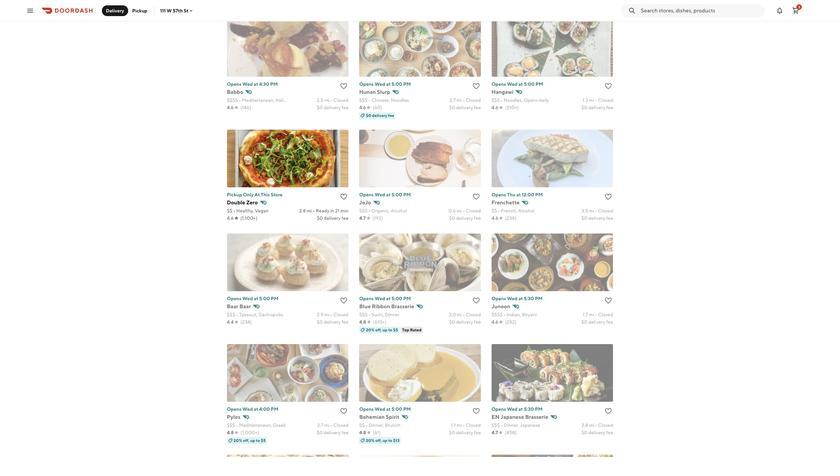 Task type: locate. For each thing, give the bounding box(es) containing it.
at for junoon
[[519, 296, 523, 302]]

0.6
[[449, 208, 456, 214]]

click to add this store to your saved list image up 1.3 mi • closed
[[605, 82, 613, 90]]

opens wed at 5:30 pm for junoon
[[492, 296, 543, 302]]

closed for hunan slurp
[[466, 98, 481, 103]]

1 horizontal spatial alcohol
[[518, 208, 535, 214]]

up down (1,000+)
[[250, 439, 255, 444]]

only
[[243, 192, 254, 198]]

wed up bohemian spirit
[[375, 407, 385, 412]]

wed up junoon
[[507, 296, 518, 302]]

12:00
[[522, 192, 535, 198]]

2 5:30 from the top
[[524, 407, 534, 412]]

1 horizontal spatial pickup
[[227, 192, 242, 198]]

1 vertical spatial opens wed at 5:30 pm
[[492, 407, 543, 412]]

$$$ down hunan
[[359, 98, 368, 103]]

at left 4:30
[[254, 82, 258, 87]]

pickup for pickup only at this store
[[227, 192, 242, 198]]

dinner, up (61) at the left bottom
[[369, 423, 384, 428]]

off, for bohemian spirit
[[376, 439, 382, 444]]

dinner, up the (458)
[[504, 423, 519, 428]]

5:00 up gastropubs
[[259, 296, 270, 302]]

fee for baar baar
[[342, 320, 349, 325]]

closed
[[334, 98, 349, 103], [466, 98, 481, 103], [598, 98, 613, 103], [466, 208, 481, 214], [598, 208, 613, 214], [334, 312, 349, 318], [466, 312, 481, 318], [598, 312, 613, 318], [334, 423, 349, 428], [466, 423, 481, 428], [598, 423, 613, 428]]

$$$ up 4.4
[[227, 312, 235, 318]]

2 items, open order cart image
[[792, 7, 800, 15]]

0 horizontal spatial pickup
[[132, 8, 147, 13]]

fee for hunan slurp
[[474, 105, 481, 110]]

closed for bohemian spirit
[[466, 423, 481, 428]]

3 button
[[789, 4, 803, 17]]

2.9
[[317, 312, 324, 318]]

1 horizontal spatial brasserie
[[525, 414, 549, 421]]

opens wed at 5:00 pm up blue ribbon brasserie
[[359, 296, 411, 302]]

baar up "takeout,"
[[240, 304, 251, 310]]

0 horizontal spatial baar
[[227, 304, 238, 310]]

5:00 up blue ribbon brasserie
[[392, 296, 402, 302]]

4.6 left (252)
[[492, 320, 499, 325]]

opens wed at 5:00 pm for jojo
[[359, 192, 411, 198]]

opens wed at 5:00 pm
[[359, 82, 411, 87], [492, 82, 543, 87], [359, 192, 411, 198], [227, 296, 279, 302], [359, 296, 411, 302], [359, 407, 411, 412]]

$$$ down jojo at left top
[[359, 208, 368, 214]]

opens wed at 5:00 pm up $$$ • noodles, opens daily
[[492, 82, 543, 87]]

4.8 for pylos
[[227, 430, 234, 436]]

1 horizontal spatial $$$$
[[492, 312, 503, 318]]

$$$ • organic, alcohol
[[359, 208, 407, 214]]

click to add this store to your saved list image up 3.0 mi • closed
[[472, 297, 480, 305]]

mediterranean, up (146)
[[242, 98, 275, 103]]

alcohol down 12:00
[[518, 208, 535, 214]]

click to add this store to your saved list image left "hangawi"
[[472, 82, 480, 90]]

$0 for frenchette
[[582, 216, 588, 221]]

delivery button
[[102, 5, 128, 16]]

$$$ • sushi, dinner
[[359, 312, 400, 318]]

closed for hangawi
[[598, 98, 613, 103]]

pickup up double
[[227, 192, 242, 198]]

0 vertical spatial opens wed at 5:30 pm
[[492, 296, 543, 302]]

delivery for jojo
[[456, 216, 473, 221]]

$$$$
[[227, 98, 238, 103], [492, 312, 503, 318]]

mi for baar baar
[[325, 312, 330, 318]]

opens up blue
[[359, 296, 374, 302]]

$0 delivery fee for pylos
[[317, 430, 349, 436]]

click to add this store to your saved list image up 0.6 mi • closed
[[472, 193, 480, 201]]

delivery
[[324, 105, 341, 110], [456, 105, 473, 110], [589, 105, 606, 110], [372, 113, 387, 118], [324, 216, 341, 221], [456, 216, 473, 221], [589, 216, 606, 221], [324, 320, 341, 325], [456, 320, 473, 325], [589, 320, 606, 325], [324, 430, 341, 436], [456, 430, 473, 436], [589, 430, 606, 436]]

2.5 mi • closed
[[317, 98, 349, 103]]

1 baar from the left
[[227, 304, 238, 310]]

at up $$$ • noodles, opens daily
[[519, 82, 523, 87]]

rated
[[410, 328, 422, 333]]

opens
[[227, 82, 242, 87], [359, 82, 374, 87], [492, 82, 506, 87], [524, 98, 538, 103], [359, 192, 374, 198], [492, 192, 506, 198], [227, 296, 242, 302], [359, 296, 374, 302], [492, 296, 506, 302], [227, 407, 242, 412], [359, 407, 374, 412], [492, 407, 506, 412]]

2.8 mi • closed
[[582, 423, 613, 428]]

0 vertical spatial 4.7
[[359, 216, 366, 221]]

baar up 4.4
[[227, 304, 238, 310]]

pm for baar baar
[[271, 296, 279, 302]]

opens up babbo
[[227, 82, 242, 87]]

4.6 for frenchette
[[492, 216, 499, 221]]

to left $13
[[388, 439, 392, 444]]

delivery for babbo
[[324, 105, 341, 110]]

to
[[388, 328, 392, 333], [256, 439, 260, 444], [388, 439, 392, 444]]

takeout,
[[239, 312, 258, 318]]

(238)
[[505, 216, 517, 221]]

2 opens wed at 5:30 pm from the top
[[492, 407, 543, 412]]

organic,
[[372, 208, 390, 214]]

dinner
[[385, 312, 400, 318]]

0 horizontal spatial 4.7
[[359, 216, 366, 221]]

opens for baar baar
[[227, 296, 242, 302]]

$$$ down pylos
[[227, 423, 235, 428]]

click to add this store to your saved list image for babbo
[[340, 82, 348, 90]]

$$ down double
[[227, 208, 233, 214]]

click to add this store to your saved list image up 2.8 mi • closed at the bottom of page
[[605, 408, 613, 416]]

alcohol for jojo
[[391, 208, 407, 214]]

$$ • french, alcohol
[[492, 208, 535, 214]]

at for jojo
[[386, 192, 391, 198]]

4.6 for hangawi
[[492, 105, 499, 110]]

0 horizontal spatial 2.7
[[317, 423, 324, 428]]

(192)
[[373, 216, 383, 221]]

57th
[[173, 8, 183, 13]]

0 horizontal spatial brasserie
[[391, 304, 414, 310]]

4.6 down double
[[227, 216, 234, 221]]

wed up organic, at the top of the page
[[375, 192, 385, 198]]

delivery for en japanese brasserie
[[589, 430, 606, 436]]

1 vertical spatial 2.7
[[317, 423, 324, 428]]

$0 delivery fee for baar baar
[[317, 320, 349, 325]]

3
[[799, 5, 800, 9]]

4.7 left (192)
[[359, 216, 366, 221]]

mi for frenchette
[[589, 208, 595, 214]]

mediterranean, up (1,000+)
[[239, 423, 272, 428]]

1.7 mi • closed
[[583, 312, 613, 318]]

delivery for bohemian spirit
[[456, 430, 473, 436]]

$0 for junoon
[[582, 320, 588, 325]]

0 vertical spatial 5:30
[[524, 296, 534, 302]]

$$$ for blue ribbon brasserie
[[359, 312, 368, 318]]

4.8 down pylos
[[227, 430, 234, 436]]

$$$ for hunan slurp
[[359, 98, 368, 103]]

1 vertical spatial mediterranean,
[[239, 423, 272, 428]]

up
[[383, 328, 388, 333], [250, 439, 255, 444], [383, 439, 388, 444]]

0 vertical spatial 2.7 mi • closed
[[450, 98, 481, 103]]

en
[[492, 414, 500, 421]]

1 horizontal spatial baar
[[240, 304, 251, 310]]

5:00 up noodles
[[392, 82, 402, 87]]

2.8 for double zero
[[299, 208, 306, 214]]

noodles
[[391, 98, 409, 103]]

$$$ for en japanese brasserie
[[492, 423, 500, 428]]

4.6 for hunan slurp
[[359, 105, 366, 110]]

1 5:30 from the top
[[524, 296, 534, 302]]

2.7 mi • closed for hunan slurp
[[450, 98, 481, 103]]

chinese,
[[372, 98, 390, 103]]

at up $$$ • takeout, gastropubs at bottom
[[254, 296, 258, 302]]

0 horizontal spatial $$$$
[[227, 98, 238, 103]]

0 horizontal spatial $$
[[227, 208, 233, 214]]

$0 delivery fee for frenchette
[[582, 216, 613, 221]]

blue ribbon brasserie
[[359, 304, 414, 310]]

at up $$$ • organic, alcohol
[[386, 192, 391, 198]]

japanese up $$$ • dinner, japanese at bottom
[[501, 414, 524, 421]]

wed for baar baar
[[242, 296, 253, 302]]

$0 for blue ribbon brasserie
[[449, 320, 455, 325]]

0 vertical spatial 2.7
[[450, 98, 456, 103]]

5:00 up $$$ • organic, alcohol
[[392, 192, 402, 198]]

pm for babbo
[[270, 82, 278, 87]]

$0 for hangawi
[[582, 105, 588, 110]]

20% for bohemian spirit
[[366, 439, 375, 444]]

$$$ down en
[[492, 423, 500, 428]]

opens up en
[[492, 407, 506, 412]]

0 vertical spatial $$$$
[[227, 98, 238, 103]]

4.7 down en
[[492, 430, 498, 436]]

4.8
[[359, 320, 366, 325], [227, 430, 234, 436], [359, 430, 366, 436]]

1 alcohol from the left
[[391, 208, 407, 214]]

4.7 for en japanese brasserie
[[492, 430, 498, 436]]

$0 for bohemian spirit
[[449, 430, 455, 436]]

babbo
[[227, 89, 243, 95]]

at
[[254, 82, 258, 87], [386, 82, 391, 87], [519, 82, 523, 87], [386, 192, 391, 198], [517, 192, 521, 198], [254, 296, 258, 302], [386, 296, 391, 302], [519, 296, 523, 302], [254, 407, 258, 412], [386, 407, 391, 412], [519, 407, 523, 412]]

wed for jojo
[[375, 192, 385, 198]]

$13
[[393, 439, 400, 444]]

click to add this store to your saved list image for bohemian spirit
[[472, 408, 480, 416]]

1 horizontal spatial 4.7
[[492, 430, 498, 436]]

(61)
[[373, 430, 381, 436]]

opens wed at 5:30 pm for en japanese brasserie
[[492, 407, 543, 412]]

opens up "hangawi"
[[492, 82, 506, 87]]

wed up slurp
[[375, 82, 385, 87]]

1 vertical spatial pickup
[[227, 192, 242, 198]]

dinner, for japanese
[[504, 423, 519, 428]]

up left $13
[[383, 439, 388, 444]]

alcohol
[[391, 208, 407, 214], [518, 208, 535, 214]]

0 vertical spatial mediterranean,
[[242, 98, 275, 103]]

closed for blue ribbon brasserie
[[466, 312, 481, 318]]

click to add this store to your saved list image
[[605, 82, 613, 90], [472, 193, 480, 201], [605, 193, 613, 201], [472, 297, 480, 305], [472, 408, 480, 416]]

click to add this store to your saved list image for jojo
[[472, 193, 480, 201]]

1 opens wed at 5:30 pm from the top
[[492, 296, 543, 302]]

wed left 4:00
[[242, 407, 253, 412]]

(1,000+)
[[241, 430, 259, 436]]

4.6 left (238)
[[492, 216, 499, 221]]

2.5
[[317, 98, 324, 103]]

4.8 left (61) at the left bottom
[[359, 430, 366, 436]]

brasserie up dinner
[[391, 304, 414, 310]]

opens up frenchette
[[492, 192, 506, 198]]

off, down (61) at the left bottom
[[376, 439, 382, 444]]

off, down (610+)
[[376, 328, 382, 333]]

bohemian
[[359, 414, 385, 421]]

2 dinner, from the left
[[504, 423, 519, 428]]

spirit
[[386, 414, 400, 421]]

$0 for hunan slurp
[[449, 105, 455, 110]]

pickup left 111
[[132, 8, 147, 13]]

1 vertical spatial 4.7
[[492, 430, 498, 436]]

click to add this store to your saved list image left bohemian
[[340, 408, 348, 416]]

1 vertical spatial 20% off, up to $5
[[234, 439, 266, 444]]

closed for jojo
[[466, 208, 481, 214]]

20% off, up to $5 down (1,000+)
[[234, 439, 266, 444]]

$$$$ down junoon
[[492, 312, 503, 318]]

click to add this store to your saved list image up 2.5 mi • closed
[[340, 82, 348, 90]]

$$$ down "hangawi"
[[492, 98, 500, 103]]

20% down (61) at the left bottom
[[366, 439, 375, 444]]

at for en japanese brasserie
[[519, 407, 523, 412]]

3.5
[[582, 208, 588, 214]]

bohemian spirit
[[359, 414, 400, 421]]

3.0 mi • closed
[[449, 312, 481, 318]]

opens wed at 5:00 pm up bohemian spirit
[[359, 407, 411, 412]]

4.6 for junoon
[[492, 320, 499, 325]]

1 horizontal spatial $5
[[393, 328, 398, 333]]

brasserie
[[391, 304, 414, 310], [525, 414, 549, 421]]

2.8 for en japanese brasserie
[[582, 423, 588, 428]]

$$$ • mediterranean, greek
[[227, 423, 286, 428]]

1 horizontal spatial $$
[[359, 423, 365, 428]]

pylos
[[227, 414, 241, 421]]

click to add this store to your saved list image up 2.9 mi • closed
[[340, 297, 348, 305]]

5:00 for blue ribbon brasserie
[[392, 296, 402, 302]]

5:30 up en japanese brasserie
[[524, 407, 534, 412]]

wed for blue ribbon brasserie
[[375, 296, 385, 302]]

wed for babbo
[[242, 82, 253, 87]]

noodles,
[[504, 98, 523, 103]]

1 horizontal spatial 2.7
[[450, 98, 456, 103]]

0 horizontal spatial 20% off, up to $5
[[234, 439, 266, 444]]

pickup inside pickup button
[[132, 8, 147, 13]]

20% for pylos
[[234, 439, 242, 444]]

opens wed at 5:00 pm for blue ribbon brasserie
[[359, 296, 411, 302]]

1.3
[[583, 98, 588, 103]]

$0 delivery fee
[[317, 105, 349, 110], [449, 105, 481, 110], [582, 105, 613, 110], [366, 113, 394, 118], [317, 216, 349, 221], [449, 216, 481, 221], [582, 216, 613, 221], [317, 320, 349, 325], [449, 320, 481, 325], [582, 320, 613, 325], [317, 430, 349, 436], [449, 430, 481, 436], [582, 430, 613, 436]]

2 horizontal spatial $$
[[492, 208, 497, 214]]

opens for bohemian spirit
[[359, 407, 374, 412]]

20% off, up to $13
[[366, 439, 400, 444]]

$$$ down blue
[[359, 312, 368, 318]]

to down (1,000+)
[[256, 439, 260, 444]]

pm for hunan slurp
[[403, 82, 411, 87]]

$0
[[317, 105, 323, 110], [449, 105, 455, 110], [582, 105, 588, 110], [366, 113, 371, 118], [317, 216, 323, 221], [449, 216, 455, 221], [582, 216, 588, 221], [317, 320, 323, 325], [449, 320, 455, 325], [582, 320, 588, 325], [317, 430, 323, 436], [449, 430, 455, 436], [582, 430, 588, 436]]

0 vertical spatial $5
[[393, 328, 398, 333]]

wed up "hangawi"
[[507, 82, 518, 87]]

delivery for frenchette
[[589, 216, 606, 221]]

opens wed at 5:00 pm up "baar baar"
[[227, 296, 279, 302]]

wed up ribbon
[[375, 296, 385, 302]]

2 alcohol from the left
[[518, 208, 535, 214]]

5:00 for bohemian spirit
[[392, 407, 402, 412]]

opens for frenchette
[[492, 192, 506, 198]]

1 vertical spatial brasserie
[[525, 414, 549, 421]]

0 vertical spatial 20% off, up to $5
[[366, 328, 398, 333]]

click to add this store to your saved list image for baar baar
[[340, 297, 348, 305]]

0 horizontal spatial 2.8
[[299, 208, 306, 214]]

opens wed at 5:00 pm up $$$ • organic, alcohol
[[359, 192, 411, 198]]

jojo
[[359, 200, 371, 206]]

20% off, up to $5 down (610+)
[[366, 328, 398, 333]]

4.7 for jojo
[[359, 216, 366, 221]]

4.7
[[359, 216, 366, 221], [492, 430, 498, 436]]

0 horizontal spatial $5
[[261, 439, 266, 444]]

$5 down $$$ • mediterranean, greek
[[261, 439, 266, 444]]

$0 for jojo
[[449, 216, 455, 221]]

opens up "baar baar"
[[227, 296, 242, 302]]

brunch
[[385, 423, 401, 428]]

greek
[[273, 423, 286, 428]]

fee
[[342, 105, 349, 110], [474, 105, 481, 110], [607, 105, 613, 110], [388, 113, 394, 118], [342, 216, 349, 221], [474, 216, 481, 221], [607, 216, 613, 221], [342, 320, 349, 325], [474, 320, 481, 325], [607, 320, 613, 325], [342, 430, 349, 436], [474, 430, 481, 436], [607, 430, 613, 436]]

4.6 left (510+)
[[492, 105, 499, 110]]

$5 left the top
[[393, 328, 398, 333]]

up for bohemian spirit
[[383, 439, 388, 444]]

at up the $$$$ • indian, biryani
[[519, 296, 523, 302]]

2.7 mi • closed
[[450, 98, 481, 103], [317, 423, 349, 428]]

1 vertical spatial 2.7 mi • closed
[[317, 423, 349, 428]]

at up blue ribbon brasserie
[[386, 296, 391, 302]]

$$ for bohemian spirit
[[359, 423, 365, 428]]

click to add this store to your saved list image up 3.5 mi • closed
[[605, 193, 613, 201]]

biryani
[[522, 312, 537, 318]]

0 horizontal spatial 2.7 mi • closed
[[317, 423, 349, 428]]

1 horizontal spatial 2.7 mi • closed
[[450, 98, 481, 103]]

4.8 down blue
[[359, 320, 366, 325]]

off,
[[376, 328, 382, 333], [243, 439, 249, 444], [376, 439, 382, 444]]

opens wed at 5:30 pm up en japanese brasserie
[[492, 407, 543, 412]]

click to add this store to your saved list image up "1.1 mi • closed"
[[472, 408, 480, 416]]

4.4
[[227, 320, 234, 325]]

opens for junoon
[[492, 296, 506, 302]]

$$ down bohemian
[[359, 423, 365, 428]]

delivery
[[106, 8, 124, 13]]

4.6 left (146)
[[227, 105, 234, 110]]

1 horizontal spatial 2.8
[[582, 423, 588, 428]]

5:30 for en japanese brasserie
[[524, 407, 534, 412]]

0 vertical spatial 2.8
[[299, 208, 306, 214]]

0 vertical spatial pickup
[[132, 8, 147, 13]]

1 vertical spatial 5:30
[[524, 407, 534, 412]]

0 vertical spatial japanese
[[501, 414, 524, 421]]

at left 4:00
[[254, 407, 258, 412]]

vegan
[[255, 208, 269, 214]]

opens up jojo at left top
[[359, 192, 374, 198]]

wed up babbo
[[242, 82, 253, 87]]

0 horizontal spatial alcohol
[[391, 208, 407, 214]]

opens wed at 5:30 pm
[[492, 296, 543, 302], [492, 407, 543, 412]]

at up spirit
[[386, 407, 391, 412]]

opens up bohemian
[[359, 407, 374, 412]]

$$$ • dinner, japanese
[[492, 423, 540, 428]]

opens up hunan
[[359, 82, 374, 87]]

mi for babbo
[[325, 98, 330, 103]]

mi for jojo
[[457, 208, 462, 214]]

1 vertical spatial $$$$
[[492, 312, 503, 318]]

in
[[330, 208, 334, 214]]

click to add this store to your saved list image
[[340, 82, 348, 90], [472, 82, 480, 90], [340, 193, 348, 201], [340, 297, 348, 305], [605, 297, 613, 305], [340, 408, 348, 416], [605, 408, 613, 416]]

$$$
[[359, 98, 368, 103], [492, 98, 500, 103], [359, 208, 368, 214], [227, 312, 235, 318], [359, 312, 368, 318], [227, 423, 235, 428], [492, 423, 500, 428]]

at for frenchette
[[517, 192, 521, 198]]

1 dinner, from the left
[[369, 423, 384, 428]]

1 vertical spatial 2.8
[[582, 423, 588, 428]]

opens for en japanese brasserie
[[492, 407, 506, 412]]

at up slurp
[[386, 82, 391, 87]]

brasserie for en japanese brasserie
[[525, 414, 549, 421]]

0 horizontal spatial dinner,
[[369, 423, 384, 428]]

5:00 up $$$ • noodles, opens daily
[[524, 82, 535, 87]]

click to add this store to your saved list image up min
[[340, 193, 348, 201]]

$5
[[393, 328, 398, 333], [261, 439, 266, 444]]

opens wed at 5:00 pm up slurp
[[359, 82, 411, 87]]

baar
[[227, 304, 238, 310], [240, 304, 251, 310]]

$$$$ down babbo
[[227, 98, 238, 103]]

japanese down en japanese brasserie
[[520, 423, 540, 428]]

1 horizontal spatial dinner,
[[504, 423, 519, 428]]

0 vertical spatial brasserie
[[391, 304, 414, 310]]

$$$ for pylos
[[227, 423, 235, 428]]

opens up pylos
[[227, 407, 242, 412]]

wed for en japanese brasserie
[[507, 407, 518, 412]]

5:30 up biryani
[[524, 296, 534, 302]]

5:30
[[524, 296, 534, 302], [524, 407, 534, 412]]

4.6 left (60) on the left of page
[[359, 105, 366, 110]]



Task type: describe. For each thing, give the bounding box(es) containing it.
pm for frenchette
[[535, 192, 543, 198]]

en japanese brasserie
[[492, 414, 549, 421]]

ready
[[316, 208, 330, 214]]

mi for blue ribbon brasserie
[[457, 312, 462, 318]]

111 w 57th st
[[160, 8, 189, 13]]

brasserie for blue ribbon brasserie
[[391, 304, 414, 310]]

daily
[[539, 98, 549, 103]]

$0 delivery fee for hunan slurp
[[449, 105, 481, 110]]

2.7 mi • closed for pylos
[[317, 423, 349, 428]]

$0 delivery fee for junoon
[[582, 320, 613, 325]]

4:30
[[259, 82, 269, 87]]

delivery for double zero
[[324, 216, 341, 221]]

$$$$ • indian, biryani
[[492, 312, 537, 318]]

5:00 for jojo
[[392, 192, 402, 198]]

double
[[227, 200, 245, 206]]

mi for en japanese brasserie
[[589, 423, 595, 428]]

off, for pylos
[[243, 439, 249, 444]]

opens for hangawi
[[492, 82, 506, 87]]

at for hangawi
[[519, 82, 523, 87]]

$0 delivery fee for en japanese brasserie
[[582, 430, 613, 436]]

1.7
[[583, 312, 588, 318]]

hunan
[[359, 89, 376, 95]]

1 horizontal spatial 20% off, up to $5
[[366, 328, 398, 333]]

111
[[160, 8, 166, 13]]

to for bohemian spirit
[[388, 439, 392, 444]]

$0 for double zero
[[317, 216, 323, 221]]

closed for en japanese brasserie
[[598, 423, 613, 428]]

pm for en japanese brasserie
[[535, 407, 543, 412]]

mi for bohemian spirit
[[457, 423, 462, 428]]

closed for frenchette
[[598, 208, 613, 214]]

2.8 mi • ready in 21 min
[[299, 208, 349, 214]]

1.1 mi • closed
[[451, 423, 481, 428]]

(60)
[[373, 105, 382, 110]]

3.0
[[449, 312, 456, 318]]

fee for junoon
[[607, 320, 613, 325]]

$0 delivery fee for bohemian spirit
[[449, 430, 481, 436]]

1.3 mi • closed
[[583, 98, 613, 103]]

indian,
[[507, 312, 521, 318]]

0.6 mi • closed
[[449, 208, 481, 214]]

fee for jojo
[[474, 216, 481, 221]]

delivery for hunan slurp
[[456, 105, 473, 110]]

delivery for hangawi
[[589, 105, 606, 110]]

at
[[255, 192, 260, 198]]

$0 delivery fee for double zero
[[317, 216, 349, 221]]

click to add this store to your saved list image for hangawi
[[605, 82, 613, 90]]

thu
[[507, 192, 516, 198]]

ribbon
[[372, 304, 390, 310]]

5:00 for hunan slurp
[[392, 82, 402, 87]]

$$$$ for babbo
[[227, 98, 238, 103]]

3.5 mi • closed
[[582, 208, 613, 214]]

mi for hunan slurp
[[457, 98, 462, 103]]

2 baar from the left
[[240, 304, 251, 310]]

pm for jojo
[[403, 192, 411, 198]]

opens for blue ribbon brasserie
[[359, 296, 374, 302]]

$0 for pylos
[[317, 430, 323, 436]]

baar baar
[[227, 304, 251, 310]]

pickup only at this store
[[227, 192, 283, 198]]

notification bell image
[[776, 7, 784, 15]]

frenchette
[[492, 200, 520, 206]]

(510+)
[[505, 105, 519, 110]]

2.7 for hunan slurp
[[450, 98, 456, 103]]

$$ for double zero
[[227, 208, 233, 214]]

junoon
[[492, 304, 511, 310]]

opens wed at 5:00 pm for bohemian spirit
[[359, 407, 411, 412]]

closed for junoon
[[598, 312, 613, 318]]

fee for en japanese brasserie
[[607, 430, 613, 436]]

2.9 mi • closed
[[317, 312, 349, 318]]

(146)
[[241, 105, 251, 110]]

delivery for baar baar
[[324, 320, 341, 325]]

$$$ • chinese, noodles
[[359, 98, 409, 103]]

opens left daily
[[524, 98, 538, 103]]

opens thu at 12:00 pm
[[492, 192, 543, 198]]

to left the top
[[388, 328, 392, 333]]

$$$ • takeout, gastropubs
[[227, 312, 283, 318]]

5:00 for hangawi
[[524, 82, 535, 87]]

store
[[271, 192, 283, 198]]

zero
[[246, 200, 258, 206]]

fee for blue ribbon brasserie
[[474, 320, 481, 325]]

mi for pylos
[[325, 423, 330, 428]]

1 vertical spatial $5
[[261, 439, 266, 444]]

open menu image
[[26, 7, 34, 15]]

hunan slurp
[[359, 89, 390, 95]]

wed for hangawi
[[507, 82, 518, 87]]

$$$ for baar baar
[[227, 312, 235, 318]]

healthy,
[[236, 208, 254, 214]]

Store search: begin typing to search for stores available on DoorDash text field
[[641, 7, 761, 14]]

(458)
[[505, 430, 517, 436]]

at for hunan slurp
[[386, 82, 391, 87]]

at for blue ribbon brasserie
[[386, 296, 391, 302]]

wed for pylos
[[242, 407, 253, 412]]

hangawi
[[492, 89, 514, 95]]

up down (610+)
[[383, 328, 388, 333]]

wed for hunan slurp
[[375, 82, 385, 87]]

$$ • dinner, brunch
[[359, 423, 401, 428]]

(1,100+)
[[241, 216, 258, 221]]

at for babbo
[[254, 82, 258, 87]]

closed for baar baar
[[334, 312, 349, 318]]

up for pylos
[[250, 439, 255, 444]]

$0 for babbo
[[317, 105, 323, 110]]

(234)
[[241, 320, 252, 325]]

top rated
[[402, 328, 422, 333]]

fee for pylos
[[342, 430, 349, 436]]

opens for hunan slurp
[[359, 82, 374, 87]]

closed for pylos
[[334, 423, 349, 428]]

$$$ • noodles, opens daily
[[492, 98, 549, 103]]

fee for bohemian spirit
[[474, 430, 481, 436]]

st
[[184, 8, 189, 13]]

dinner, for spirit
[[369, 423, 384, 428]]

(252)
[[505, 320, 517, 325]]

pm for pylos
[[271, 407, 279, 412]]

$0 delivery fee for hangawi
[[582, 105, 613, 110]]

pickup for pickup
[[132, 8, 147, 13]]

slurp
[[377, 89, 390, 95]]

min
[[341, 208, 349, 214]]

mediterranean, for babbo
[[242, 98, 275, 103]]

this
[[261, 192, 270, 198]]

delivery for junoon
[[589, 320, 606, 325]]

mediterranean, for pylos
[[239, 423, 272, 428]]

5:00 for baar baar
[[259, 296, 270, 302]]

111 w 57th st button
[[160, 8, 194, 13]]

20% down (610+)
[[366, 328, 375, 333]]

italian
[[276, 98, 289, 103]]

sushi,
[[372, 312, 384, 318]]

w
[[167, 8, 172, 13]]

at for bohemian spirit
[[386, 407, 391, 412]]

opens wed at 4:00 pm
[[227, 407, 279, 412]]

delivery for blue ribbon brasserie
[[456, 320, 473, 325]]

top
[[402, 328, 409, 333]]

fee for hangawi
[[607, 105, 613, 110]]

$0 delivery fee for babbo
[[317, 105, 349, 110]]

click to add this store to your saved list image for junoon
[[605, 297, 613, 305]]

opens for jojo
[[359, 192, 374, 198]]

$$ • healthy, vegan
[[227, 208, 269, 214]]

pm for junoon
[[535, 296, 543, 302]]

(610+)
[[373, 320, 387, 325]]

to for pylos
[[256, 439, 260, 444]]

mi for hangawi
[[589, 98, 595, 103]]

blue
[[359, 304, 371, 310]]

click to add this store to your saved list image for double zero
[[340, 193, 348, 201]]

gastropubs
[[258, 312, 283, 318]]

1 vertical spatial japanese
[[520, 423, 540, 428]]

click to add this store to your saved list image for frenchette
[[605, 193, 613, 201]]

1.1
[[451, 423, 456, 428]]

double zero
[[227, 200, 258, 206]]

french,
[[501, 208, 517, 214]]

pickup button
[[128, 5, 151, 16]]



Task type: vqa. For each thing, say whether or not it's contained in the screenshot.
Baar Baar's Closed
yes



